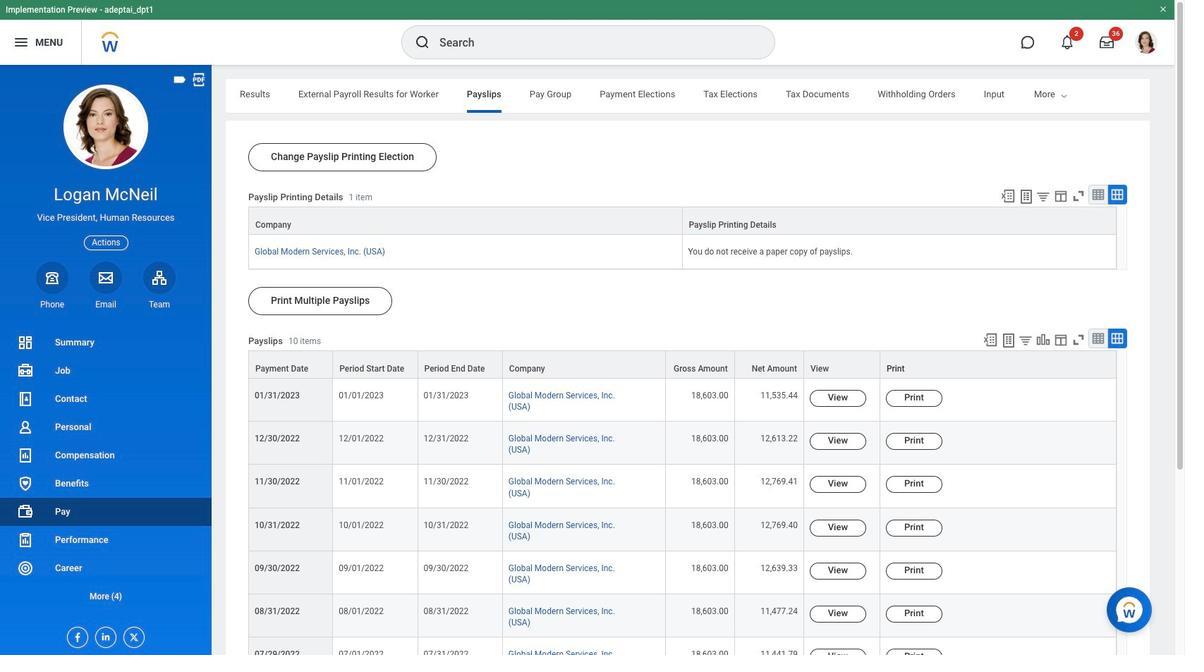 Task type: describe. For each thing, give the bounding box(es) containing it.
10 row from the top
[[248, 638, 1117, 656]]

linkedin image
[[96, 628, 112, 643]]

view team image
[[151, 269, 168, 286]]

view worker - expand/collapse chart image
[[1036, 333, 1052, 348]]

career image
[[17, 560, 34, 577]]

profile logan mcneil image
[[1136, 31, 1158, 57]]

table image
[[1092, 332, 1106, 346]]

export to worksheets image
[[1001, 333, 1018, 349]]

x image
[[124, 628, 140, 644]]

fullscreen image
[[1072, 188, 1087, 204]]

team logan mcneil element
[[143, 299, 176, 311]]

performance image
[[17, 532, 34, 549]]

table image
[[1092, 188, 1106, 202]]

9 row from the top
[[248, 595, 1117, 638]]

notifications large image
[[1061, 35, 1075, 49]]

8 row from the top
[[248, 552, 1117, 595]]

mail image
[[97, 269, 114, 286]]

1 row from the top
[[248, 207, 1117, 235]]

export to worksheets image
[[1019, 188, 1036, 205]]

click to view/edit grid preferences image
[[1054, 333, 1069, 348]]

phone logan mcneil element
[[36, 299, 68, 311]]

7 row from the top
[[248, 509, 1117, 552]]

justify image
[[13, 34, 30, 51]]

navigation pane region
[[0, 65, 212, 656]]

phone image
[[42, 269, 62, 286]]

select to filter grid data image for export to worksheets image
[[1019, 333, 1034, 348]]

click to view/edit grid preferences image
[[1054, 188, 1069, 204]]

search image
[[414, 34, 431, 51]]

close environment banner image
[[1160, 5, 1168, 13]]

view printable version (pdf) image
[[191, 72, 207, 88]]

expand table image
[[1111, 188, 1125, 202]]



Task type: vqa. For each thing, say whether or not it's contained in the screenshot.
Design
no



Task type: locate. For each thing, give the bounding box(es) containing it.
facebook image
[[68, 628, 83, 644]]

row
[[248, 207, 1117, 235], [248, 235, 1117, 270], [248, 351, 1117, 379], [248, 379, 1117, 422], [248, 422, 1117, 466], [248, 466, 1117, 509], [248, 509, 1117, 552], [248, 552, 1117, 595], [248, 595, 1117, 638], [248, 638, 1117, 656]]

benefits image
[[17, 476, 34, 493]]

summary image
[[17, 335, 34, 352]]

export to excel image
[[1001, 188, 1016, 204]]

5 row from the top
[[248, 422, 1117, 466]]

select to filter grid data image
[[1036, 189, 1052, 204], [1019, 333, 1034, 348]]

inbox large image
[[1101, 35, 1115, 49]]

contact image
[[17, 391, 34, 408]]

1 vertical spatial select to filter grid data image
[[1019, 333, 1034, 348]]

job image
[[17, 363, 34, 380]]

Search Workday  search field
[[440, 27, 746, 58]]

select to filter grid data image for export to worksheets icon
[[1036, 189, 1052, 204]]

tag image
[[172, 72, 188, 88]]

email logan mcneil element
[[90, 299, 122, 311]]

list
[[0, 329, 212, 611]]

tab list
[[226, 79, 1186, 113]]

4 row from the top
[[248, 379, 1117, 422]]

toolbar
[[995, 185, 1128, 207], [977, 329, 1128, 351]]

fullscreen image
[[1072, 333, 1087, 348]]

compensation image
[[17, 448, 34, 464]]

2 row from the top
[[248, 235, 1117, 270]]

select to filter grid data image right export to worksheets icon
[[1036, 189, 1052, 204]]

1 horizontal spatial select to filter grid data image
[[1036, 189, 1052, 204]]

toolbar for 10th 'row' from the bottom
[[995, 185, 1128, 207]]

3 row from the top
[[248, 351, 1117, 379]]

banner
[[0, 0, 1175, 65]]

select to filter grid data image right export to worksheets image
[[1019, 333, 1034, 348]]

pay image
[[17, 504, 34, 521]]

export to excel image
[[983, 333, 999, 348]]

0 vertical spatial toolbar
[[995, 185, 1128, 207]]

expand table image
[[1111, 332, 1125, 346]]

6 row from the top
[[248, 466, 1117, 509]]

1 vertical spatial toolbar
[[977, 329, 1128, 351]]

toolbar for 8th 'row' from the bottom of the page
[[977, 329, 1128, 351]]

0 horizontal spatial select to filter grid data image
[[1019, 333, 1034, 348]]

0 vertical spatial select to filter grid data image
[[1036, 189, 1052, 204]]

personal image
[[17, 419, 34, 436]]



